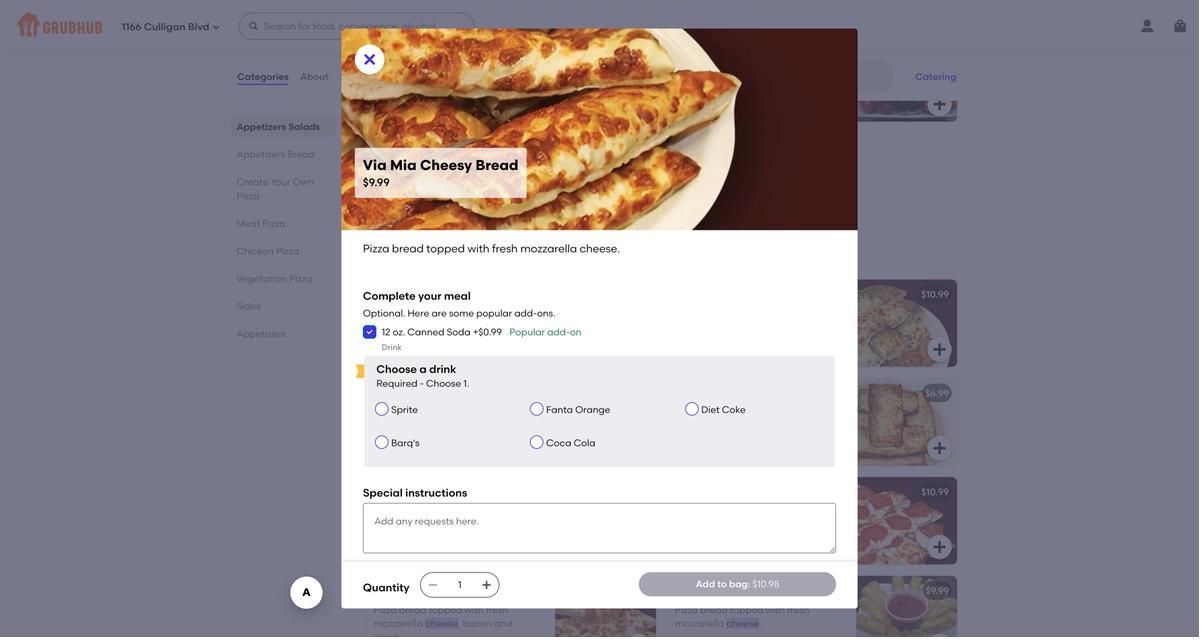 Task type: vqa. For each thing, say whether or not it's contained in the screenshot.
first 1 Review
no



Task type: locate. For each thing, give the bounding box(es) containing it.
0 vertical spatial ,
[[796, 62, 799, 74]]

cola
[[574, 437, 596, 449]]

Search Via Mia Pizza search field
[[764, 71, 867, 83]]

mia down barq's
[[391, 487, 409, 498]]

here
[[408, 307, 430, 319]]

, inside , bacon and ranch.
[[458, 618, 461, 629]]

via mia garden salad
[[675, 43, 776, 55]]

1 vertical spatial cheese .
[[727, 618, 762, 629]]

soda
[[447, 327, 471, 338]]

0 vertical spatial pepperoncini
[[441, 76, 502, 87]]

pepperoncini
[[441, 76, 502, 87], [675, 90, 736, 101], [411, 189, 472, 200]]

mozzarella for bacon ranch sticks "image"
[[374, 618, 423, 629]]

hearts, down onion,
[[500, 175, 532, 186]]

cheese down the via mia chef salad
[[374, 76, 407, 87]]

0 vertical spatial choose
[[377, 363, 417, 376]]

0 horizontal spatial choose
[[377, 363, 417, 376]]

jalapeno sticks
[[374, 388, 448, 399]]

0 vertical spatial feta
[[495, 189, 513, 200]]

artichoke inside lettuce, cherry tomatoes, onion, olives, cucumber, artichoke hearts, carrots, pepperoncini and feta .
[[455, 175, 498, 186]]

mia left the garden
[[693, 43, 710, 55]]

add- up popular on the left bottom of page
[[515, 307, 537, 319]]

via mia greek bread image
[[555, 477, 656, 565]]

meat pizza tab
[[237, 217, 331, 231]]

cheesy inside via mia cheesy bread $9.99
[[420, 157, 472, 174]]

cucumber, inside , artichoke hearts, olives, cucumber, pepperoncini and carrots.
[[784, 76, 833, 87]]

mia up carrots,
[[391, 142, 409, 154]]

cheese .
[[425, 321, 461, 333], [727, 618, 762, 629]]

1 vertical spatial cucumber,
[[784, 76, 833, 87]]

via for via mia chef salad
[[374, 43, 389, 55]]

pepperoncini down the via mia chef salad
[[441, 76, 502, 87]]

greek
[[411, 142, 439, 154], [411, 487, 439, 498]]

popular
[[510, 327, 545, 338]]

cheesy down via mia greek salad
[[420, 157, 472, 174]]

lettuce, down via mia garden salad on the top of the page
[[675, 62, 712, 74]]

greek up cherry
[[411, 142, 439, 154]]

meat
[[237, 218, 260, 229]]

via for via mia greek bread
[[374, 487, 389, 498]]

0 vertical spatial greek
[[411, 142, 439, 154]]

popular
[[477, 307, 512, 319]]

1 vertical spatial .
[[458, 321, 461, 333]]

bacon ranch sticks image
[[555, 576, 656, 638]]

via inside via mia cheesy bread $9.99
[[363, 157, 387, 174]]

pizza bread topped with fresh mozzarella for bacon ranch sticks
[[374, 604, 509, 629]]

lettuce, up carrots,
[[374, 161, 411, 173]]

mozzarella
[[675, 585, 725, 597]]

pepperoncini inside lettuce, cherry tomatoes, onion, olives, cucumber, artichoke hearts, carrots, pepperoncini and feta .
[[411, 189, 472, 200]]

0 vertical spatial cheese .
[[425, 321, 461, 333]]

1 horizontal spatial special
[[776, 407, 810, 418]]

salad up the search icon
[[749, 43, 776, 55]]

mozzarella down mozzarella
[[675, 618, 724, 629]]

via mia greek salad image
[[555, 133, 656, 221]]

search icon image
[[744, 69, 760, 85]]

0 vertical spatial .
[[407, 202, 409, 214]]

tomatoes, inside lettuce, cherry tomatoes, onion, olives, cucumber, artichoke hearts, carrots, pepperoncini and feta .
[[445, 161, 491, 173]]

appetizers
[[237, 121, 286, 132], [237, 149, 285, 160], [363, 248, 440, 265], [237, 328, 285, 340]]

1166
[[122, 21, 142, 33]]

greek up dusted in the left of the page
[[411, 487, 439, 498]]

0 horizontal spatial cheese .
[[425, 321, 461, 333]]

appetizers bread down appetizers salads
[[237, 149, 315, 160]]

and inside , olives, pepperoncini and carrots.
[[504, 76, 523, 87]]

appetizers salads tab
[[237, 120, 331, 134]]

0 horizontal spatial ,
[[407, 76, 409, 87]]

bag:
[[729, 579, 751, 590]]

pepperoncini down cherry
[[411, 189, 472, 200]]

cucumber, up , olives, pepperoncini and carrots.
[[439, 62, 488, 74]]

and inside 1/2 loaf french bread. special garlic sauce and via mia spices, topped with mozzarella
[[705, 420, 723, 432]]

mia for via mia cheesy bread
[[391, 289, 409, 300]]

some
[[449, 307, 474, 319]]

cheese . down are
[[425, 321, 461, 333]]

carrots. down the search icon
[[759, 90, 794, 101]]

$10.99 inside button
[[922, 289, 950, 300]]

fresh
[[492, 242, 518, 255], [486, 308, 509, 319], [788, 506, 810, 517], [486, 604, 509, 616], [788, 604, 810, 616]]

coca
[[547, 437, 572, 449]]

pepperoncini inside , artichoke hearts, olives, cucumber, pepperoncini and carrots.
[[675, 90, 736, 101]]

choose down drink
[[426, 378, 461, 389]]

, right the search icon
[[796, 62, 799, 74]]

, down the via mia chef salad
[[407, 76, 409, 87]]

jalapeno sticks image
[[555, 379, 656, 466]]

svg image for pepperoni sticks 'image' at right
[[932, 539, 948, 555]]

mozzarella left cheese.
[[521, 242, 577, 255]]

2 horizontal spatial olives,
[[754, 76, 782, 87]]

cheese down special instructions
[[374, 519, 407, 531]]

cheesy for via mia cheesy bread
[[411, 289, 445, 300]]

2 vertical spatial ,
[[458, 618, 461, 629]]

salad up via mia cheesy bread $9.99
[[441, 142, 468, 154]]

1 greek from the top
[[411, 142, 439, 154]]

1 horizontal spatial choose
[[426, 378, 461, 389]]

0 horizontal spatial carrots.
[[374, 90, 409, 101]]

meal
[[444, 290, 471, 303]]

1 vertical spatial greek
[[411, 487, 439, 498]]

lettuce, inside lettuce, cherry tomatoes, onion, olives, cucumber, artichoke hearts, carrots, pepperoncini and feta .
[[374, 161, 411, 173]]

mia left chef
[[391, 43, 409, 55]]

pizza
[[237, 190, 260, 202], [263, 218, 286, 229], [363, 242, 390, 255], [276, 245, 299, 257], [289, 273, 312, 284], [374, 308, 397, 319], [374, 407, 397, 418], [374, 506, 397, 517], [675, 506, 698, 517], [374, 604, 397, 616], [675, 604, 698, 616]]

1 vertical spatial ,
[[407, 76, 409, 87]]

1 horizontal spatial cheese .
[[727, 618, 762, 629]]

cheese inside pizza bread dusted with via mia feta cheese and via mia seasoning.
[[374, 519, 407, 531]]

1 vertical spatial hearts,
[[500, 175, 532, 186]]

drink
[[430, 363, 457, 376]]

. inside lettuce, cherry tomatoes, onion, olives, cucumber, artichoke hearts, carrots, pepperoncini and feta .
[[407, 202, 409, 214]]

special
[[776, 407, 810, 418], [363, 487, 403, 500]]

mia down dusted in the left of the page
[[446, 519, 463, 531]]

mozzarella down the optional.
[[374, 321, 423, 333]]

via for via mia greek salad
[[374, 142, 389, 154]]

1 horizontal spatial .
[[458, 321, 461, 333]]

topped
[[427, 242, 465, 255], [429, 308, 463, 319], [431, 407, 465, 418], [795, 420, 828, 432], [730, 506, 764, 517], [429, 604, 463, 616], [730, 604, 764, 616]]

2 vertical spatial .
[[760, 618, 762, 629]]

with inside 1/2 loaf french bread. special garlic sauce and via mia spices, topped with mozzarella
[[675, 434, 694, 445]]

garlic
[[812, 407, 838, 418]]

olives,
[[411, 76, 439, 87], [754, 76, 782, 87], [374, 175, 402, 186]]

cheese.
[[580, 242, 620, 255]]

fanta orange
[[547, 404, 611, 416]]

pizza inside meat pizza "tab"
[[263, 218, 286, 229]]

0 vertical spatial appetizers bread
[[237, 149, 315, 160]]

olives, down lettuce, tomatoes, cheese
[[754, 76, 782, 87]]

add-
[[515, 307, 537, 319], [548, 327, 570, 338]]

mia for via mia cheesy bread $9.99
[[390, 157, 417, 174]]

0 vertical spatial special
[[776, 407, 810, 418]]

cheese . down bag:
[[727, 618, 762, 629]]

1 vertical spatial feta
[[520, 506, 538, 517]]

bread for pepperoni sticks 'image' at right
[[700, 506, 728, 517]]

pizza bread dusted with via mia feta cheese and via mia seasoning.
[[374, 506, 538, 531]]

bread,
[[399, 407, 429, 418]]

bacon ranch sticks
[[374, 585, 465, 597]]

, inside , artichoke hearts, olives, cucumber, pepperoncini and carrots.
[[796, 62, 799, 74]]

1 vertical spatial pepperoncini
[[675, 90, 736, 101]]

carrots. inside , olives, pepperoncini and carrots.
[[374, 90, 409, 101]]

topped inside 1/2 loaf french bread. special garlic sauce and via mia spices, topped with mozzarella
[[795, 420, 828, 432]]

pepperoni sticks image
[[857, 477, 958, 565]]

0 vertical spatial $10.99
[[922, 289, 950, 300]]

0 horizontal spatial appetizers bread
[[237, 149, 315, 160]]

.
[[407, 202, 409, 214], [458, 321, 461, 333], [760, 618, 762, 629]]

bread for via mia cheesy bread 'image'
[[399, 308, 427, 319]]

mozzarella sticks image
[[857, 576, 958, 638]]

bread
[[392, 242, 424, 255], [399, 308, 427, 319], [399, 506, 427, 517], [700, 506, 728, 517], [399, 604, 427, 616], [700, 604, 728, 616]]

bacon
[[374, 585, 404, 597]]

, left the bacon
[[458, 618, 461, 629]]

with inside pizza bread dusted with via mia feta cheese and via mia seasoning.
[[463, 506, 482, 517]]

0 vertical spatial hearts,
[[721, 76, 752, 87]]

cucumber, down cherry
[[404, 175, 453, 186]]

0 vertical spatial artichoke
[[675, 76, 718, 87]]

mia inside 1/2 loaf french bread. special garlic sauce and via mia spices, topped with mozzarella
[[742, 420, 759, 432]]

1 carrots. from the left
[[374, 90, 409, 101]]

fresh for via mia cheesy bread
[[486, 308, 509, 319]]

pepperoncini down lettuce, tomatoes, cheese
[[675, 90, 736, 101]]

carrots. down reviews
[[374, 90, 409, 101]]

0 vertical spatial add-
[[515, 307, 537, 319]]

garlic bread image
[[857, 379, 958, 466]]

required
[[377, 378, 418, 389]]

, bacon and ranch.
[[374, 618, 513, 638]]

complete your meal optional. here are some popular add-ons.
[[363, 290, 556, 319]]

olives, down ham,
[[411, 76, 439, 87]]

add to bag: $10.98
[[696, 579, 780, 590]]

bread inside pizza bread dusted with via mia feta cheese and via mia seasoning.
[[399, 506, 427, 517]]

sticks down drink
[[420, 388, 448, 399]]

2 horizontal spatial .
[[760, 618, 762, 629]]

via mia cheesy bread
[[374, 289, 475, 300]]

pizza inside chicken pizza tab
[[276, 245, 299, 257]]

artichoke inside , artichoke hearts, olives, cucumber, pepperoncini and carrots.
[[675, 76, 718, 87]]

0 horizontal spatial olives,
[[374, 175, 402, 186]]

catering
[[916, 71, 957, 82]]

cheese down bag:
[[727, 618, 760, 629]]

special left instructions
[[363, 487, 403, 500]]

ranch
[[406, 585, 436, 597]]

mia for via mia greek bread
[[391, 487, 409, 498]]

garlic bread
[[675, 388, 734, 399]]

olives, inside lettuce, cherry tomatoes, onion, olives, cucumber, artichoke hearts, carrots, pepperoncini and feta .
[[374, 175, 402, 186]]

0 vertical spatial cheesy
[[420, 157, 472, 174]]

coca cola
[[547, 437, 596, 449]]

. for via
[[458, 321, 461, 333]]

mozzarella up ranch.
[[374, 618, 423, 629]]

$9.99 for lettuce, cherry tomatoes, onion, olives, cucumber, artichoke hearts, carrots, pepperoncini and feta
[[625, 142, 648, 154]]

lettuce,
[[374, 62, 411, 74], [675, 62, 712, 74], [374, 161, 411, 173]]

via mia garden salad image
[[857, 34, 958, 122]]

sticks right ranch
[[438, 585, 465, 597]]

1 horizontal spatial artichoke
[[675, 76, 718, 87]]

garden
[[712, 43, 747, 55]]

1 horizontal spatial ,
[[458, 618, 461, 629]]

2 carrots. from the left
[[759, 90, 794, 101]]

appetizers up appetizers bread tab
[[237, 121, 286, 132]]

0 horizontal spatial .
[[407, 202, 409, 214]]

special up spices,
[[776, 407, 810, 418]]

$10.99
[[922, 289, 950, 300], [922, 487, 950, 498], [620, 585, 648, 597]]

lettuce, ham, cucumber, tomatoes, cheese
[[374, 62, 537, 87]]

onion,
[[493, 161, 521, 173]]

$9.99 for lettuce, ham, cucumber, tomatoes,
[[625, 43, 648, 55]]

. down some
[[458, 321, 461, 333]]

pizza inside pizza bread dusted with via mia feta cheese and via mia seasoning.
[[374, 506, 397, 517]]

mia
[[391, 43, 409, 55], [693, 43, 710, 55], [391, 142, 409, 154], [390, 157, 417, 174], [391, 289, 409, 300], [742, 420, 759, 432], [391, 487, 409, 498], [501, 506, 518, 517], [446, 519, 463, 531]]

olives, up carrots,
[[374, 175, 402, 186]]

, inside , olives, pepperoncini and carrots.
[[407, 76, 409, 87]]

0 horizontal spatial hearts,
[[500, 175, 532, 186]]

sides
[[237, 301, 261, 312]]

main navigation navigation
[[0, 0, 1200, 52]]

1 horizontal spatial appetizers bread
[[363, 248, 486, 265]]

salad
[[435, 43, 462, 55], [749, 43, 776, 55], [441, 142, 468, 154]]

special instructions
[[363, 487, 468, 500]]

2 vertical spatial cucumber,
[[404, 175, 453, 186]]

svg image
[[1173, 18, 1189, 34], [249, 21, 259, 32], [212, 23, 220, 31], [932, 96, 948, 112], [631, 195, 647, 211], [366, 328, 374, 336], [482, 580, 492, 591]]

mia inside via mia cheesy bread $9.99
[[390, 157, 417, 174]]

mia up seasoning.
[[501, 506, 518, 517]]

Input item quantity number field
[[445, 573, 475, 597]]

appetizers bread up via mia cheesy bread
[[363, 248, 486, 265]]

topped for via mia cheesy bread 'image'
[[429, 308, 463, 319]]

svg image
[[362, 52, 378, 68], [631, 96, 647, 112], [631, 342, 647, 358], [932, 342, 948, 358], [932, 440, 948, 457], [631, 539, 647, 555], [932, 539, 948, 555], [428, 580, 439, 591]]

1 horizontal spatial hearts,
[[721, 76, 752, 87]]

0 horizontal spatial add-
[[515, 307, 537, 319]]

. down carrots,
[[407, 202, 409, 214]]

1 vertical spatial add-
[[548, 327, 570, 338]]

mozzarella up add
[[675, 519, 724, 531]]

mozzarella for "mozzarella sticks" image
[[675, 618, 724, 629]]

create your own pizza tab
[[237, 175, 331, 203]]

sticks for mozzarella sticks
[[727, 585, 755, 597]]

svg image for the via mia chef salad image
[[631, 96, 647, 112]]

via for via mia garden salad
[[675, 43, 690, 55]]

via mia greek bread
[[374, 487, 469, 498]]

choose up the required on the left bottom of the page
[[377, 363, 417, 376]]

topped for the "jalapeno sticks" image
[[431, 407, 465, 418]]

your
[[418, 290, 442, 303]]

fresh for bacon ranch sticks
[[486, 604, 509, 616]]

sticks right the to
[[727, 585, 755, 597]]

1 vertical spatial $10.99
[[922, 487, 950, 498]]

, for carrots.
[[407, 76, 409, 87]]

1 vertical spatial cheesy
[[411, 289, 445, 300]]

cheesy up here
[[411, 289, 445, 300]]

salad up lettuce, ham, cucumber, tomatoes, cheese
[[435, 43, 462, 55]]

1 horizontal spatial feta
[[520, 506, 538, 517]]

mozzarella inside 1/2 loaf french bread. special garlic sauce and via mia spices, topped with mozzarella
[[697, 434, 746, 445]]

0 horizontal spatial artichoke
[[455, 175, 498, 186]]

diet
[[702, 404, 720, 416]]

1 vertical spatial artichoke
[[455, 175, 498, 186]]

. down $10.98
[[760, 618, 762, 629]]

add- down ons.
[[548, 327, 570, 338]]

pizza bread topped with fresh mozzarella cheese.
[[363, 242, 620, 255]]

artichoke down lettuce, tomatoes, cheese
[[675, 76, 718, 87]]

bread for bacon ranch sticks "image"
[[399, 604, 427, 616]]

lettuce, down the via mia chef salad
[[374, 62, 411, 74]]

1 horizontal spatial olives,
[[411, 76, 439, 87]]

cucumber, right the search icon
[[784, 76, 833, 87]]

2 greek from the top
[[411, 487, 439, 498]]

categories
[[237, 71, 289, 82]]

lettuce, inside lettuce, ham, cucumber, tomatoes, cheese
[[374, 62, 411, 74]]

reviews
[[340, 71, 378, 82]]

1 vertical spatial choose
[[426, 378, 461, 389]]

mia down via mia greek salad
[[390, 157, 417, 174]]

mia down bread.
[[742, 420, 759, 432]]

hearts, down lettuce, tomatoes, cheese
[[721, 76, 752, 87]]

2 horizontal spatial ,
[[796, 62, 799, 74]]

cheese down are
[[425, 321, 458, 333]]

0 vertical spatial cucumber,
[[439, 62, 488, 74]]

about
[[300, 71, 329, 82]]

pizza bread topped with fresh mozzarella
[[374, 308, 509, 333], [675, 506, 810, 531], [374, 604, 509, 629], [675, 604, 810, 629]]

and inside lettuce, cherry tomatoes, onion, olives, cucumber, artichoke hearts, carrots, pepperoncini and feta .
[[474, 189, 492, 200]]

artichoke down onion,
[[455, 175, 498, 186]]

1 horizontal spatial carrots.
[[759, 90, 794, 101]]

0 horizontal spatial feta
[[495, 189, 513, 200]]

2 vertical spatial pepperoncini
[[411, 189, 472, 200]]

bread
[[287, 149, 315, 160], [476, 157, 519, 174], [444, 248, 486, 265], [447, 289, 475, 300], [706, 388, 734, 399], [441, 487, 469, 498]]

pizza bread topped with fresh mozzarella for via mia cheesy bread
[[374, 308, 509, 333]]

mia up the optional.
[[391, 289, 409, 300]]

appetizers bread inside tab
[[237, 149, 315, 160]]

cheese . for mozzarella sticks
[[727, 618, 762, 629]]

mozzarella down french
[[697, 434, 746, 445]]

via
[[374, 43, 389, 55], [675, 43, 690, 55], [374, 142, 389, 154], [363, 157, 387, 174], [374, 289, 389, 300], [725, 420, 740, 432], [374, 487, 389, 498], [484, 506, 499, 517], [429, 519, 444, 531]]

and
[[504, 76, 523, 87], [738, 90, 756, 101], [474, 189, 492, 200], [705, 420, 723, 432], [409, 519, 427, 531], [495, 618, 513, 629]]

carrots.
[[374, 90, 409, 101], [759, 90, 794, 101]]

appetizers salads
[[237, 121, 320, 132]]

cheese left the bacon
[[425, 618, 458, 629]]

$0.99
[[479, 327, 502, 338]]

are
[[432, 307, 447, 319]]

0 horizontal spatial special
[[363, 487, 403, 500]]



Task type: describe. For each thing, give the bounding box(es) containing it.
appetizers up create
[[237, 149, 285, 160]]

$10.99 for pizza bread dusted with via mia feta
[[922, 487, 950, 498]]

via mia cheesy bread $9.99
[[363, 157, 519, 189]]

jalapeno
[[374, 388, 418, 399]]

dusted
[[429, 506, 461, 517]]

lettuce, for lettuce, ham, cucumber, tomatoes,
[[374, 62, 411, 74]]

lettuce, tomatoes, cheese
[[675, 62, 796, 74]]

barq's
[[391, 437, 420, 449]]

bread inside via mia cheesy bread $9.99
[[476, 157, 519, 174]]

olives, inside , artichoke hearts, olives, cucumber, pepperoncini and carrots.
[[754, 76, 782, 87]]

1 vertical spatial special
[[363, 487, 403, 500]]

pizza inside create your own pizza
[[237, 190, 260, 202]]

add
[[696, 579, 715, 590]]

via mia chef salad image
[[555, 34, 656, 122]]

ham,
[[413, 62, 437, 74]]

$6.99
[[926, 388, 950, 399]]

sauce
[[675, 420, 703, 432]]

drink
[[382, 343, 402, 352]]

sticks for jalapeno sticks
[[420, 388, 448, 399]]

hearts, inside , artichoke hearts, olives, cucumber, pepperoncini and carrots.
[[721, 76, 752, 87]]

appetizers bread tab
[[237, 147, 331, 161]]

topped for pepperoni sticks 'image' at right
[[730, 506, 764, 517]]

chicken
[[237, 245, 274, 257]]

pizza inside 'vegetarian pizza' tab
[[289, 273, 312, 284]]

pizza bread topped with fresh mozzarella for mozzarella sticks
[[675, 604, 810, 629]]

chef
[[411, 43, 433, 55]]

topped for "mozzarella sticks" image
[[730, 604, 764, 616]]

cheesy for via mia cheesy bread $9.99
[[420, 157, 472, 174]]

lettuce, for lettuce, tomatoes,
[[675, 62, 712, 74]]

choose a drink required - choose 1.
[[377, 363, 469, 389]]

1 vertical spatial appetizers bread
[[363, 248, 486, 265]]

optional.
[[363, 307, 405, 319]]

via mia cheesy bread image
[[555, 280, 656, 367]]

$9.99 inside via mia cheesy bread $9.99
[[363, 176, 390, 189]]

cucumber, inside lettuce, ham, cucumber, tomatoes, cheese
[[439, 62, 488, 74]]

about button
[[300, 52, 330, 101]]

via mia chef salad
[[374, 43, 462, 55]]

+
[[473, 327, 479, 338]]

own
[[293, 176, 314, 188]]

appetizers up complete
[[363, 248, 440, 265]]

$10.99 for pizza bread topped with fresh mozzarella
[[922, 289, 950, 300]]

complete
[[363, 290, 416, 303]]

12
[[382, 327, 391, 338]]

bread inside tab
[[287, 149, 315, 160]]

salads
[[289, 121, 320, 132]]

sides tab
[[237, 299, 331, 313]]

via mia greek salad
[[374, 142, 468, 154]]

svg image for the via mia greek bread image at bottom
[[631, 539, 647, 555]]

mozarella
[[489, 407, 534, 418]]

fresh for mozzarella sticks
[[788, 604, 810, 616]]

, artichoke hearts, olives, cucumber, pepperoncini and carrots.
[[675, 62, 833, 101]]

mozzarella sticks
[[675, 585, 755, 597]]

garlic
[[675, 388, 703, 399]]

add- inside complete your meal optional. here are some popular add-ons.
[[515, 307, 537, 319]]

seasoning.
[[465, 519, 514, 531]]

feta inside lettuce, cherry tomatoes, onion, olives, cucumber, artichoke hearts, carrots, pepperoncini and feta .
[[495, 189, 513, 200]]

$9.99 for pizza bread topped with fresh mozzarella
[[926, 585, 950, 597]]

and inside , artichoke hearts, olives, cucumber, pepperoncini and carrots.
[[738, 90, 756, 101]]

svg image for garlic bread image at the bottom right of the page
[[932, 440, 948, 457]]

pizza bread, topped with mozarella
[[374, 407, 534, 418]]

create
[[237, 176, 269, 188]]

catering button
[[910, 62, 963, 91]]

olives, inside , olives, pepperoncini and carrots.
[[411, 76, 439, 87]]

appetizers down sides
[[237, 328, 285, 340]]

via inside 1/2 loaf french bread. special garlic sauce and via mia spices, topped with mozzarella
[[725, 420, 740, 432]]

blvd
[[188, 21, 210, 33]]

carrots. inside , artichoke hearts, olives, cucumber, pepperoncini and carrots.
[[759, 90, 794, 101]]

salad for cucumber,
[[435, 43, 462, 55]]

1166 culligan blvd
[[122, 21, 210, 33]]

via mia pesto bread image
[[857, 280, 958, 367]]

orange
[[576, 404, 611, 416]]

instructions
[[405, 487, 468, 500]]

mia for via mia garden salad
[[693, 43, 710, 55]]

$8.99
[[926, 43, 950, 55]]

12 oz. canned soda + $0.99
[[382, 327, 502, 338]]

mia for via mia greek salad
[[391, 142, 409, 154]]

salad for cheese
[[749, 43, 776, 55]]

hearts, inside lettuce, cherry tomatoes, onion, olives, cucumber, artichoke hearts, carrots, pepperoncini and feta .
[[500, 175, 532, 186]]

feta inside pizza bread dusted with via mia feta cheese and via mia seasoning.
[[520, 506, 538, 517]]

Special instructions text field
[[363, 504, 837, 554]]

vegetarian pizza tab
[[237, 272, 331, 286]]

oz.
[[393, 327, 405, 338]]

a
[[420, 363, 427, 376]]

chicken pizza
[[237, 245, 299, 257]]

to
[[718, 579, 727, 590]]

appetizers tab
[[237, 327, 331, 341]]

via for via mia cheesy bread
[[374, 289, 389, 300]]

greek for salad
[[411, 142, 439, 154]]

vegetarian
[[237, 273, 287, 284]]

svg image for via mia cheesy bread 'image'
[[631, 342, 647, 358]]

mozzarella for pepperoni sticks 'image' at right
[[675, 519, 724, 531]]

cherry
[[413, 161, 442, 173]]

, for cucumber,
[[796, 62, 799, 74]]

ons.
[[537, 307, 556, 319]]

tomatoes, inside lettuce, ham, cucumber, tomatoes, cheese
[[490, 62, 537, 74]]

cheese inside lettuce, ham, cucumber, tomatoes, cheese
[[374, 76, 407, 87]]

carrots,
[[374, 189, 409, 200]]

lettuce, cherry tomatoes, onion, olives, cucumber, artichoke hearts, carrots, pepperoncini and feta .
[[374, 161, 532, 214]]

svg image for via mia pesto bread image
[[932, 342, 948, 358]]

your
[[271, 176, 291, 188]]

mozzarella for via mia cheesy bread 'image'
[[374, 321, 423, 333]]

. for mozzarella
[[760, 618, 762, 629]]

pepperoncini inside , olives, pepperoncini and carrots.
[[441, 76, 502, 87]]

-
[[420, 378, 424, 389]]

, olives, pepperoncini and carrots.
[[374, 76, 523, 101]]

categories button
[[237, 52, 290, 101]]

culligan
[[144, 21, 186, 33]]

cucumber, inside lettuce, cherry tomatoes, onion, olives, cucumber, artichoke hearts, carrots, pepperoncini and feta .
[[404, 175, 453, 186]]

$10.98
[[753, 579, 780, 590]]

bread for "mozzarella sticks" image
[[700, 604, 728, 616]]

coke
[[722, 404, 746, 416]]

1 horizontal spatial add-
[[548, 327, 570, 338]]

via for via mia cheesy bread $9.99
[[363, 157, 387, 174]]

greek for bread
[[411, 487, 439, 498]]

and inside , bacon and ranch.
[[495, 618, 513, 629]]

popular add-on
[[510, 327, 582, 338]]

meat pizza
[[237, 218, 286, 229]]

topped for bacon ranch sticks "image"
[[429, 604, 463, 616]]

on
[[570, 327, 582, 338]]

vegetarian pizza
[[237, 273, 312, 284]]

chicken pizza tab
[[237, 244, 331, 258]]

1.
[[464, 378, 469, 389]]

and inside pizza bread dusted with via mia feta cheese and via mia seasoning.
[[409, 519, 427, 531]]

cheese . for via mia cheesy bread
[[425, 321, 461, 333]]

2 vertical spatial $10.99
[[620, 585, 648, 597]]

ranch.
[[374, 632, 403, 638]]

reviews button
[[340, 52, 378, 101]]

$10.99 button
[[667, 280, 958, 367]]

canned
[[408, 327, 445, 338]]

diet coke
[[702, 404, 746, 416]]

mia for via mia chef salad
[[391, 43, 409, 55]]

1/2 loaf french bread. special garlic sauce and via mia spices, topped with mozzarella
[[675, 407, 838, 445]]

loaf
[[691, 407, 708, 418]]

create your own pizza
[[237, 176, 314, 202]]

cheese right the search icon
[[763, 62, 796, 74]]

special inside 1/2 loaf french bread. special garlic sauce and via mia spices, topped with mozzarella
[[776, 407, 810, 418]]

french
[[711, 407, 742, 418]]



